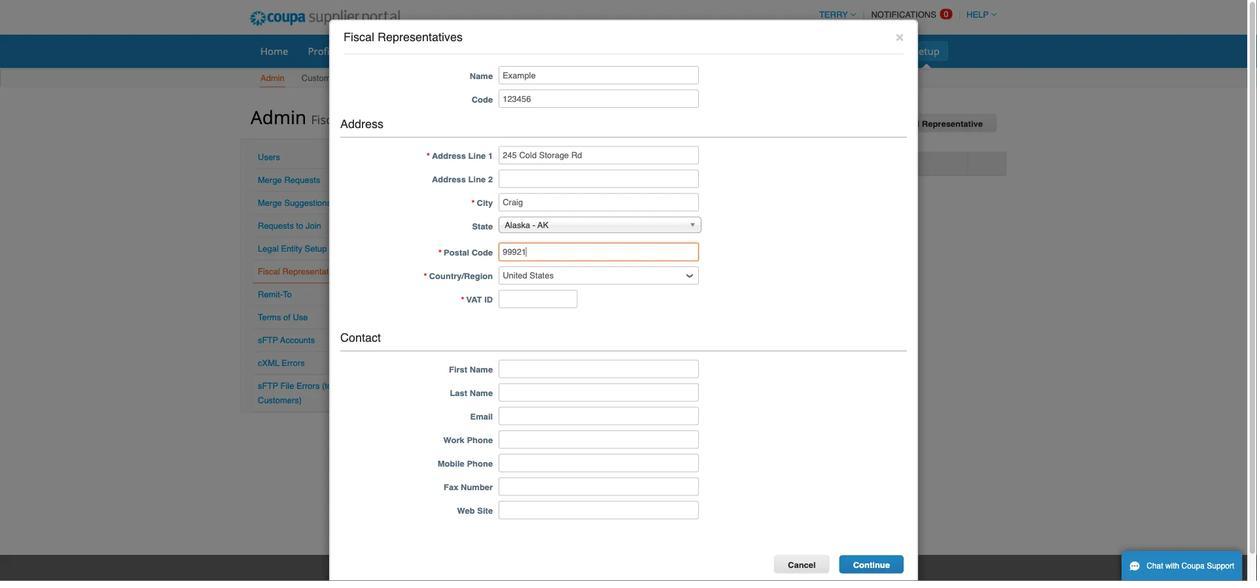 Task type: describe. For each thing, give the bounding box(es) containing it.
mobile phone
[[438, 459, 493, 469]]

suggestions
[[284, 198, 331, 208]]

legal
[[258, 244, 279, 254]]

Mobile Phone text field
[[499, 454, 699, 473]]

2 horizontal spatial setup
[[913, 44, 940, 58]]

-
[[533, 221, 535, 230]]

home link
[[252, 41, 297, 61]]

remit-to link
[[258, 290, 292, 300]]

invoices
[[559, 44, 596, 58]]

cxml errors
[[258, 359, 305, 368]]

fiscal inside admin fiscal representatives
[[311, 111, 341, 128]]

customer setup link
[[301, 70, 364, 87]]

first name
[[449, 365, 493, 375]]

users link
[[258, 152, 280, 162]]

address line 2
[[432, 175, 493, 185]]

legal entity setup
[[258, 244, 327, 254]]

merge requests
[[258, 175, 320, 185]]

requests to join
[[258, 221, 321, 231]]

fax
[[444, 483, 458, 493]]

* for * city
[[472, 198, 475, 208]]

tax
[[630, 159, 644, 169]]

business performance link
[[665, 41, 785, 61]]

Email text field
[[499, 407, 699, 426]]

add fiscal representative
[[877, 119, 983, 129]]

web
[[457, 506, 475, 516]]

0 horizontal spatial setup
[[305, 244, 327, 254]]

Code text field
[[499, 90, 699, 108]]

fax number
[[444, 483, 493, 493]]

city
[[477, 198, 493, 208]]

fiscal inside add fiscal representative link
[[895, 119, 920, 129]]

* for * postal code
[[438, 248, 442, 258]]

use
[[293, 313, 308, 323]]

sftp file errors (to customers) link
[[258, 382, 332, 406]]

cancel button
[[774, 556, 830, 574]]

Web Site text field
[[499, 502, 699, 520]]

remit-to
[[258, 290, 292, 300]]

2
[[488, 175, 493, 185]]

1 vertical spatial setup
[[341, 73, 363, 83]]

continue
[[853, 560, 890, 570]]

× button
[[896, 28, 904, 44]]

customer setup
[[302, 73, 363, 83]]

asn
[[520, 44, 539, 58]]

×
[[896, 28, 904, 44]]

vat
[[466, 295, 482, 305]]

orders link
[[349, 41, 398, 61]]

fiscal up 'orders'
[[344, 30, 374, 44]]

add
[[877, 119, 893, 129]]

2 vertical spatial representatives
[[282, 267, 344, 277]]

name for last name
[[470, 389, 493, 398]]

catalogs
[[615, 44, 654, 58]]

cxml errors link
[[258, 359, 305, 368]]

support
[[1207, 562, 1234, 571]]

ak
[[538, 221, 549, 230]]

alaska - ak link
[[499, 217, 702, 233]]

* address line 1
[[427, 151, 493, 161]]

setup link
[[905, 41, 948, 61]]

file
[[280, 382, 294, 391]]

* for * vat id
[[461, 295, 464, 305]]

terms of use link
[[258, 313, 308, 323]]

* country/region
[[424, 272, 493, 281]]

1 code from the top
[[472, 94, 493, 104]]

profile
[[308, 44, 338, 58]]

0 horizontal spatial coupa supplier portal image
[[241, 2, 409, 35]]

0 vertical spatial fiscal representatives
[[344, 30, 463, 44]]

terms
[[258, 313, 281, 323]]

1 vertical spatial coupa supplier portal image
[[591, 569, 656, 582]]

cxml
[[258, 359, 279, 368]]

* vat id
[[461, 295, 493, 305]]

alaska
[[505, 221, 530, 230]]

first
[[449, 365, 467, 375]]

merge suggestions link
[[258, 198, 331, 208]]

to
[[283, 290, 292, 300]]

mobile
[[438, 459, 465, 469]]

Fax Number text field
[[499, 478, 699, 496]]

business performance
[[674, 44, 776, 58]]

coupa
[[1182, 562, 1205, 571]]

add-ons link
[[847, 41, 902, 61]]

merge requests link
[[258, 175, 320, 185]]

1 vertical spatial address
[[432, 151, 466, 161]]

* for * address line 1
[[427, 151, 430, 161]]

phone for work phone
[[467, 436, 493, 446]]

admin for admin fiscal representatives
[[251, 104, 306, 129]]

cancel
[[788, 560, 816, 570]]

service/time
[[409, 44, 467, 58]]

performance
[[717, 44, 776, 58]]

1
[[488, 151, 493, 161]]

errors inside sftp file errors (to customers)
[[296, 382, 320, 391]]

profile link
[[299, 41, 346, 61]]

state
[[472, 222, 493, 232]]



Task type: vqa. For each thing, say whether or not it's contained in the screenshot.
The Chat
yes



Task type: locate. For each thing, give the bounding box(es) containing it.
First Name text field
[[499, 360, 699, 379]]

with
[[1165, 562, 1179, 571]]

id right tax
[[646, 159, 655, 169]]

code right postal
[[472, 248, 493, 258]]

1 vertical spatial requests
[[258, 221, 294, 231]]

terms of use
[[258, 313, 308, 323]]

* for * country/region
[[424, 272, 427, 281]]

merge for merge suggestions
[[258, 198, 282, 208]]

join
[[306, 221, 321, 231]]

1 merge from the top
[[258, 175, 282, 185]]

sftp up "customers)"
[[258, 382, 278, 391]]

tax id
[[630, 159, 655, 169]]

None text field
[[499, 146, 699, 165], [499, 193, 699, 212], [499, 243, 699, 261], [499, 146, 699, 165], [499, 193, 699, 212], [499, 243, 699, 261]]

1 vertical spatial admin
[[251, 104, 306, 129]]

name down sheets
[[470, 71, 493, 81]]

phone
[[467, 436, 493, 446], [467, 459, 493, 469]]

address for address
[[340, 117, 384, 131]]

chat with coupa support button
[[1122, 552, 1242, 582]]

service/time sheets
[[409, 44, 500, 58]]

1 vertical spatial code
[[472, 248, 493, 258]]

fiscal
[[344, 30, 374, 44], [311, 111, 341, 128], [895, 119, 920, 129], [258, 267, 280, 277]]

contact
[[340, 331, 381, 345]]

1 vertical spatial country/region
[[429, 272, 493, 281]]

chat with coupa support
[[1147, 562, 1234, 571]]

alaska - ak
[[505, 221, 549, 230]]

merge suggestions
[[258, 198, 331, 208]]

sftp inside sftp file errors (to customers)
[[258, 382, 278, 391]]

coupa supplier portal image
[[241, 2, 409, 35], [591, 569, 656, 582]]

line left 2
[[468, 175, 486, 185]]

admin fiscal representatives
[[251, 104, 433, 129]]

name
[[470, 71, 493, 81], [470, 365, 493, 375], [470, 389, 493, 398]]

users
[[258, 152, 280, 162]]

0 vertical spatial code
[[472, 94, 493, 104]]

2 merge from the top
[[258, 198, 282, 208]]

web site
[[457, 506, 493, 516]]

name right the last on the left of page
[[470, 389, 493, 398]]

site
[[477, 506, 493, 516]]

last
[[450, 389, 467, 398]]

admin down home 'link'
[[260, 73, 285, 83]]

sftp accounts
[[258, 336, 315, 346]]

catalogs link
[[607, 41, 663, 61]]

0 vertical spatial line
[[468, 151, 486, 161]]

to
[[296, 221, 303, 231]]

1 name from the top
[[470, 71, 493, 81]]

admin link
[[260, 70, 285, 87]]

errors down accounts
[[282, 359, 305, 368]]

1 line from the top
[[468, 151, 486, 161]]

merge down users
[[258, 175, 282, 185]]

country/region up 2
[[471, 159, 535, 169]]

merge for merge requests
[[258, 175, 282, 185]]

0 vertical spatial representatives
[[378, 30, 463, 44]]

Name text field
[[499, 66, 699, 84]]

invoices link
[[550, 41, 604, 61]]

Work Phone text field
[[499, 431, 699, 449]]

address up address line 2
[[432, 151, 466, 161]]

fiscal right add
[[895, 119, 920, 129]]

1 phone from the top
[[467, 436, 493, 446]]

number
[[461, 483, 493, 493]]

chat
[[1147, 562, 1163, 571]]

merge down the merge requests
[[258, 198, 282, 208]]

sftp file errors (to customers)
[[258, 382, 332, 406]]

setup right the ×
[[913, 44, 940, 58]]

address down * address line 1
[[432, 175, 466, 185]]

address for address line 2
[[432, 175, 466, 185]]

2 name from the top
[[470, 365, 493, 375]]

add-ons
[[856, 44, 894, 58]]

admin down admin link
[[251, 104, 306, 129]]

address down customer setup link
[[340, 117, 384, 131]]

2 vertical spatial setup
[[305, 244, 327, 254]]

0 vertical spatial coupa supplier portal image
[[241, 2, 409, 35]]

1 horizontal spatial coupa supplier portal image
[[591, 569, 656, 582]]

fiscal representatives down legal entity setup on the top left of page
[[258, 267, 344, 277]]

add fiscal representative link
[[863, 114, 997, 133]]

0 vertical spatial merge
[[258, 175, 282, 185]]

1 vertical spatial merge
[[258, 198, 282, 208]]

1 sftp from the top
[[258, 336, 278, 346]]

1 horizontal spatial setup
[[341, 73, 363, 83]]

2 line from the top
[[468, 175, 486, 185]]

code down sheets
[[472, 94, 493, 104]]

requests up the suggestions
[[284, 175, 320, 185]]

fiscal representatives up 'orders'
[[344, 30, 463, 44]]

sftp accounts link
[[258, 336, 315, 346]]

sourcing link
[[788, 41, 845, 61]]

fiscal representatives link
[[258, 267, 344, 277]]

Last Name text field
[[499, 384, 699, 402]]

1 horizontal spatial id
[[646, 159, 655, 169]]

1 vertical spatial phone
[[467, 459, 493, 469]]

legal entity setup link
[[258, 244, 327, 254]]

home
[[260, 44, 288, 58]]

3 name from the top
[[470, 389, 493, 398]]

0 horizontal spatial id
[[484, 295, 493, 305]]

country/region
[[471, 159, 535, 169], [429, 272, 493, 281]]

0 vertical spatial address
[[340, 117, 384, 131]]

work phone
[[443, 436, 493, 446]]

requests left to
[[258, 221, 294, 231]]

work
[[443, 436, 465, 446]]

id right "vat"
[[484, 295, 493, 305]]

business
[[674, 44, 714, 58]]

country/region down postal
[[429, 272, 493, 281]]

0 vertical spatial errors
[[282, 359, 305, 368]]

0 vertical spatial admin
[[260, 73, 285, 83]]

0 vertical spatial sftp
[[258, 336, 278, 346]]

accounts
[[280, 336, 315, 346]]

sftp for sftp accounts
[[258, 336, 278, 346]]

phone for mobile phone
[[467, 459, 493, 469]]

2 phone from the top
[[467, 459, 493, 469]]

0 vertical spatial requests
[[284, 175, 320, 185]]

continue button
[[839, 556, 904, 574]]

(to
[[322, 382, 332, 391]]

sftp for sftp file errors (to customers)
[[258, 382, 278, 391]]

* city
[[472, 198, 493, 208]]

1 vertical spatial errors
[[296, 382, 320, 391]]

of
[[283, 313, 290, 323]]

representatives inside admin fiscal representatives
[[344, 111, 433, 128]]

2 sftp from the top
[[258, 382, 278, 391]]

remit-
[[258, 290, 283, 300]]

sftp up cxml on the left of page
[[258, 336, 278, 346]]

service/time sheets link
[[400, 41, 509, 61]]

orders
[[357, 44, 389, 58]]

None text field
[[499, 290, 578, 309]]

customers)
[[258, 396, 302, 406]]

2 vertical spatial name
[[470, 389, 493, 398]]

requests to join link
[[258, 221, 321, 231]]

line
[[468, 151, 486, 161], [468, 175, 486, 185]]

phone up number
[[467, 459, 493, 469]]

fiscal down customer setup link
[[311, 111, 341, 128]]

email
[[470, 412, 493, 422]]

* postal code
[[438, 248, 493, 258]]

representative
[[922, 119, 983, 129]]

code
[[472, 94, 493, 104], [472, 248, 493, 258]]

line left the 1 in the top of the page
[[468, 151, 486, 161]]

representatives
[[378, 30, 463, 44], [344, 111, 433, 128], [282, 267, 344, 277]]

admin for admin
[[260, 73, 285, 83]]

setup down join
[[305, 244, 327, 254]]

sftp
[[258, 336, 278, 346], [258, 382, 278, 391]]

0 vertical spatial country/region
[[471, 159, 535, 169]]

setup
[[913, 44, 940, 58], [341, 73, 363, 83], [305, 244, 327, 254]]

asn link
[[512, 41, 548, 61]]

2 code from the top
[[472, 248, 493, 258]]

1 vertical spatial id
[[484, 295, 493, 305]]

1 vertical spatial line
[[468, 175, 486, 185]]

postal
[[444, 248, 469, 258]]

Address Line 2 text field
[[499, 170, 699, 188]]

2 vertical spatial address
[[432, 175, 466, 185]]

1 vertical spatial fiscal representatives
[[258, 267, 344, 277]]

0 vertical spatial setup
[[913, 44, 940, 58]]

errors left (to
[[296, 382, 320, 391]]

customer
[[302, 73, 338, 83]]

name for first name
[[470, 365, 493, 375]]

0 vertical spatial phone
[[467, 436, 493, 446]]

0 vertical spatial name
[[470, 71, 493, 81]]

phone down email
[[467, 436, 493, 446]]

1 vertical spatial representatives
[[344, 111, 433, 128]]

sheets
[[470, 44, 500, 58]]

setup right customer
[[341, 73, 363, 83]]

name right "first"
[[470, 365, 493, 375]]

merge
[[258, 175, 282, 185], [258, 198, 282, 208]]

add-
[[856, 44, 877, 58]]

ons
[[877, 44, 894, 58]]

1 vertical spatial name
[[470, 365, 493, 375]]

last name
[[450, 389, 493, 398]]

fiscal down legal
[[258, 267, 280, 277]]

0 vertical spatial id
[[646, 159, 655, 169]]

sourcing
[[796, 44, 836, 58]]

entity
[[281, 244, 302, 254]]

*
[[427, 151, 430, 161], [472, 198, 475, 208], [438, 248, 442, 258], [424, 272, 427, 281], [461, 295, 464, 305]]

1 vertical spatial sftp
[[258, 382, 278, 391]]



